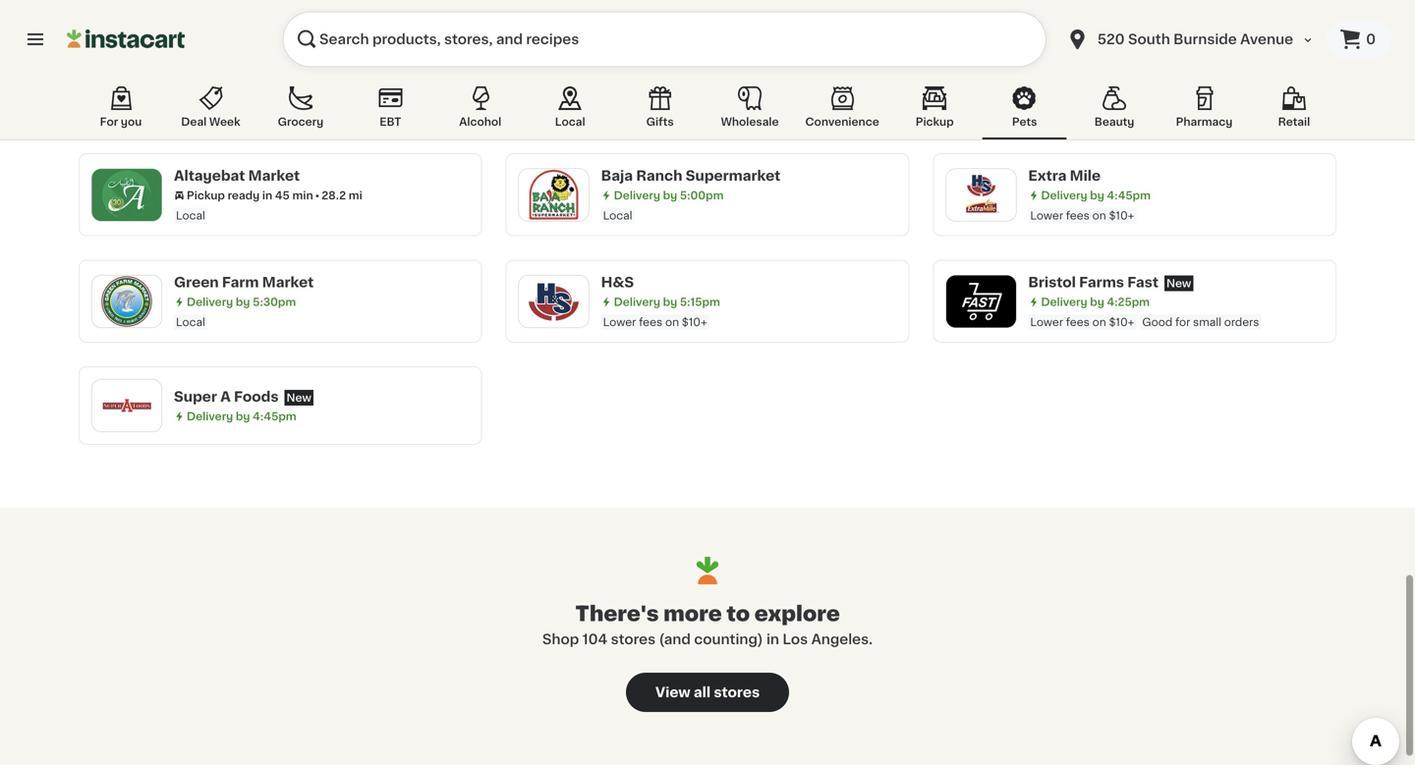 Task type: locate. For each thing, give the bounding box(es) containing it.
by
[[1130, 54, 1148, 67], [663, 66, 677, 77], [236, 67, 250, 78], [1090, 75, 1105, 86], [663, 190, 677, 201], [1090, 190, 1105, 201], [236, 297, 250, 308], [663, 297, 677, 308], [1090, 297, 1105, 308], [236, 411, 250, 422]]

1 horizontal spatial mi
[[349, 190, 362, 201]]

pets
[[1012, 116, 1037, 127]]

in
[[262, 190, 272, 201], [767, 633, 779, 647]]

local up pets on the top
[[1030, 95, 1060, 106]]

0 vertical spatial market
[[248, 169, 300, 183]]

5:15pm
[[680, 297, 720, 308]]

0 horizontal spatial shop
[[374, 102, 403, 113]]

new inside bristol farms fast new
[[1167, 278, 1192, 289]]

by inside vallarta supermarkets delivery by 4:45pm pickup available 12.9 mi groceries prepared meals butcher shop
[[236, 67, 250, 78]]

0 vertical spatial in
[[262, 190, 272, 201]]

$10+ down the 5:15pm
[[682, 317, 707, 328]]

fees down mile
[[1066, 210, 1090, 221]]

delivery
[[614, 66, 660, 77], [187, 67, 233, 78], [1041, 75, 1088, 86], [614, 190, 660, 201], [1041, 190, 1088, 201], [187, 297, 233, 308], [614, 297, 660, 308], [1041, 297, 1088, 308], [187, 411, 233, 422]]

2 horizontal spatial mi
[[733, 84, 747, 94]]

for
[[1175, 317, 1190, 328]]

orders
[[1224, 317, 1260, 328]]

min
[[292, 190, 313, 201]]

0 horizontal spatial lower fees on $10+
[[603, 317, 707, 328]]

bristol farms fast new
[[1028, 276, 1192, 289]]

alcohol
[[459, 116, 501, 127]]

2 520 south burnside avenue button from the left
[[1066, 12, 1315, 67]]

1 vertical spatial delivery by 4:45pm
[[1041, 190, 1151, 201]]

$10+
[[1109, 210, 1135, 221], [682, 317, 707, 328], [1109, 317, 1135, 328]]

for
[[100, 116, 118, 127]]

lower fees on $10+ down mile
[[1030, 210, 1135, 221]]

4:45pm down supermarkets
[[253, 67, 296, 78]]

local button
[[528, 83, 613, 140]]

delivery down baja
[[614, 190, 660, 201]]

delivery down extra mile
[[1041, 190, 1088, 201]]

delivery by 4:45pm for extra mile logo
[[1041, 190, 1151, 201]]

None search field
[[283, 12, 1046, 67]]

delivery down super
[[187, 411, 233, 422]]

view all stores button
[[626, 673, 789, 712]]

lower down extra on the top right of the page
[[1030, 210, 1063, 221]]

(and
[[659, 633, 691, 647]]

prices
[[649, 104, 682, 115]]

pickup left pets on the top
[[916, 116, 954, 127]]

pickup inside button
[[916, 116, 954, 127]]

delivery by 4:45pm down mile
[[1041, 190, 1151, 201]]

fees down delivery by 5:15pm
[[639, 317, 663, 328]]

deal week
[[181, 116, 240, 127]]

fees down delivery by 4:25pm
[[1066, 317, 1090, 328]]

available up prices
[[655, 84, 704, 94]]

delivery down h&s
[[614, 297, 660, 308]]

foods
[[234, 390, 279, 404]]

4:45pm
[[680, 66, 724, 77], [253, 67, 296, 78], [1107, 75, 1151, 86], [1107, 190, 1151, 201], [253, 411, 296, 422]]

1 vertical spatial lower fees on $10+
[[603, 317, 707, 328]]

4:45pm down foods
[[253, 411, 296, 422]]

meals
[[288, 102, 320, 113]]

extra
[[1028, 169, 1067, 183]]

super
[[174, 390, 217, 404]]

view all stores
[[655, 686, 760, 700]]

1 horizontal spatial available
[[655, 84, 704, 94]]

delivery by 4:45pm down the super a foods new
[[187, 411, 296, 422]]

45
[[275, 190, 290, 201]]

12.9
[[285, 85, 308, 96]]

green farm market logo image
[[101, 276, 152, 327]]

lower fees on $10+ for extra mile
[[1030, 210, 1135, 221]]

mi right 8.0
[[733, 84, 747, 94]]

mi inside vallarta supermarkets delivery by 4:45pm pickup available 12.9 mi groceries prepared meals butcher shop
[[310, 85, 324, 96]]

delivery for extra mile logo
[[1041, 190, 1088, 201]]

wholesale button
[[708, 83, 792, 140]]

0 vertical spatial new
[[1167, 278, 1192, 289]]

local up baja ranch supermarket logo
[[555, 116, 585, 127]]

view all stores link
[[626, 673, 789, 712]]

counting)
[[694, 633, 763, 647]]

for you
[[100, 116, 142, 127]]

shop
[[374, 102, 403, 113], [542, 633, 579, 647]]

mile
[[1070, 169, 1101, 183]]

lower down h&s
[[603, 317, 636, 328]]

prepared
[[235, 102, 285, 113]]

local down altayebat
[[176, 210, 205, 221]]

delivery down vegan
[[1041, 75, 1088, 86]]

0 horizontal spatial mi
[[310, 85, 324, 96]]

1 vertical spatial shop
[[542, 633, 579, 647]]

on down mile
[[1093, 210, 1106, 221]]

ready
[[228, 190, 260, 201]]

there's more to explore shop 104 stores (and counting) in los angeles.
[[542, 604, 873, 647]]

1 horizontal spatial lower fees on $10+
[[1030, 210, 1135, 221]]

0 horizontal spatial new
[[287, 393, 311, 403]]

8.0
[[713, 84, 731, 94]]

pickup up store
[[614, 84, 652, 94]]

stores right all
[[714, 686, 760, 700]]

$10+ for extra mile
[[1109, 210, 1135, 221]]

available inside vallarta supermarkets delivery by 4:45pm pickup available 12.9 mi groceries prepared meals butcher shop
[[228, 85, 277, 96]]

supermarkets
[[233, 46, 336, 60]]

pickup up groceries
[[187, 85, 225, 96]]

on down delivery by 5:15pm
[[665, 317, 679, 328]]

2 vertical spatial delivery by 4:45pm
[[187, 411, 296, 422]]

2 horizontal spatial delivery by 4:45pm
[[1041, 190, 1151, 201]]

delivery by 4:45pm
[[614, 66, 724, 77], [1041, 190, 1151, 201], [187, 411, 296, 422]]

4:45pm inside "vegan popup by xmarket delivery by 4:45pm local"
[[1107, 75, 1151, 86]]

in left los
[[767, 633, 779, 647]]

0 vertical spatial delivery by 4:45pm
[[614, 66, 724, 77]]

by up 'prepared'
[[236, 67, 250, 78]]

available
[[655, 84, 704, 94], [228, 85, 277, 96]]

delivery for green farm market logo
[[187, 297, 233, 308]]

in left 45
[[262, 190, 272, 201]]

pickup inside pickup available 8.0 mi in-store prices
[[614, 84, 652, 94]]

vallarta
[[174, 46, 230, 60]]

groceries
[[174, 102, 227, 113]]

mi right 28.2
[[349, 190, 362, 201]]

market
[[248, 169, 300, 183], [262, 276, 314, 289]]

by down green farm market
[[236, 297, 250, 308]]

lower
[[1030, 210, 1063, 221], [603, 317, 636, 328], [1030, 317, 1063, 328]]

4:45pm down beauty
[[1107, 190, 1151, 201]]

fees
[[1066, 210, 1090, 221], [639, 317, 663, 328], [1066, 317, 1090, 328]]

$10+ down 4:25pm
[[1109, 317, 1135, 328]]

h&s logo image
[[528, 276, 580, 327]]

a
[[220, 390, 231, 404]]

1 vertical spatial in
[[767, 633, 779, 647]]

bristol farms fast logo image
[[956, 276, 1007, 327]]

baja
[[601, 169, 633, 183]]

local down green
[[176, 317, 205, 328]]

on for h&s
[[665, 317, 679, 328]]

0 vertical spatial stores
[[611, 633, 656, 647]]

new right fast
[[1167, 278, 1192, 289]]

popup
[[1077, 54, 1126, 67]]

pickup for pickup
[[916, 116, 954, 127]]

delivery for bristol farms fast logo
[[1041, 297, 1088, 308]]

520
[[1098, 32, 1125, 46]]

0 horizontal spatial stores
[[611, 633, 656, 647]]

1 horizontal spatial in
[[767, 633, 779, 647]]

0 horizontal spatial in
[[262, 190, 272, 201]]

new inside the super a foods new
[[287, 393, 311, 403]]

lower fees on $10+
[[1030, 210, 1135, 221], [603, 317, 707, 328]]

stores down there's
[[611, 633, 656, 647]]

lower fees on $10+ good for small orders
[[1030, 317, 1260, 328]]

delivery down bristol on the top right of the page
[[1041, 297, 1088, 308]]

new right foods
[[287, 393, 311, 403]]

gifts button
[[618, 83, 702, 140]]

mi right the 12.9 at left top
[[310, 85, 324, 96]]

small
[[1193, 317, 1222, 328]]

$10+ up bristol farms fast new
[[1109, 210, 1135, 221]]

1 horizontal spatial new
[[1167, 278, 1192, 289]]

1 vertical spatial stores
[[714, 686, 760, 700]]

1 vertical spatial new
[[287, 393, 311, 403]]

0 horizontal spatial available
[[228, 85, 277, 96]]

bristol
[[1028, 276, 1076, 289]]

0 horizontal spatial delivery by 4:45pm
[[187, 411, 296, 422]]

new
[[1167, 278, 1192, 289], [287, 393, 311, 403]]

delivery down vallarta
[[187, 67, 233, 78]]

pickup down altayebat
[[187, 190, 225, 201]]

delivery inside vallarta supermarkets delivery by 4:45pm pickup available 12.9 mi groceries prepared meals butcher shop
[[187, 67, 233, 78]]

shop left 104
[[542, 633, 579, 647]]

market up 45
[[248, 169, 300, 183]]

by down popup at the right
[[1090, 75, 1105, 86]]

shop up ebt
[[374, 102, 403, 113]]

new for bristol farms fast
[[1167, 278, 1192, 289]]

available up 'prepared'
[[228, 85, 277, 96]]

baja ranch supermarket
[[601, 169, 781, 183]]

on down delivery by 4:25pm
[[1093, 317, 1106, 328]]

deal week button
[[168, 83, 253, 140]]

local down baja
[[603, 210, 632, 221]]

delivery by 4:45pm up pickup available 8.0 mi in-store prices
[[614, 66, 724, 77]]

market up 5:30pm
[[262, 276, 314, 289]]

0 vertical spatial lower fees on $10+
[[1030, 210, 1135, 221]]

0 vertical spatial shop
[[374, 102, 403, 113]]

lower fees on $10+ down delivery by 5:15pm
[[603, 317, 707, 328]]

pickup available 8.0 mi in-store prices
[[603, 84, 747, 115]]

4:45pm down popup at the right
[[1107, 75, 1151, 86]]

1 horizontal spatial shop
[[542, 633, 579, 647]]

local
[[1030, 95, 1060, 106], [555, 116, 585, 127], [176, 210, 205, 221], [603, 210, 632, 221], [176, 317, 205, 328]]

delivery inside "vegan popup by xmarket delivery by 4:45pm local"
[[1041, 75, 1088, 86]]

stores
[[611, 633, 656, 647], [714, 686, 760, 700]]

1 horizontal spatial stores
[[714, 686, 760, 700]]

fast
[[1128, 276, 1159, 289]]

lower down bristol on the top right of the page
[[1030, 317, 1063, 328]]

mi
[[733, 84, 747, 94], [310, 85, 324, 96], [349, 190, 362, 201]]

delivery down green
[[187, 297, 233, 308]]

pharmacy
[[1176, 116, 1233, 127]]

delivery by 4:25pm
[[1041, 297, 1150, 308]]

fees for h&s
[[639, 317, 663, 328]]

fees for extra mile
[[1066, 210, 1090, 221]]

pickup
[[614, 84, 652, 94], [187, 85, 225, 96], [916, 116, 954, 127], [187, 190, 225, 201]]



Task type: vqa. For each thing, say whether or not it's contained in the screenshot.
prices
yes



Task type: describe. For each thing, give the bounding box(es) containing it.
super a foods logo image
[[101, 380, 152, 431]]

convenience
[[805, 116, 879, 127]]

explore
[[755, 604, 840, 625]]

28.2
[[322, 190, 346, 201]]

4:25pm
[[1107, 297, 1150, 308]]

green farm market
[[174, 276, 314, 289]]

local inside button
[[555, 116, 585, 127]]

by down south
[[1130, 54, 1148, 67]]

week
[[209, 116, 240, 127]]

view
[[655, 686, 691, 700]]

pickup for pickup available 8.0 mi in-store prices
[[614, 84, 652, 94]]

in inside there's more to explore shop 104 stores (and counting) in los angeles.
[[767, 633, 779, 647]]

extra mile logo image
[[956, 169, 1007, 220]]

delivery for super a foods logo
[[187, 411, 233, 422]]

520 south burnside avenue
[[1098, 32, 1293, 46]]

ranch
[[636, 169, 683, 183]]

baja ranch supermarket logo image
[[528, 169, 580, 220]]

by down farms
[[1090, 297, 1105, 308]]

grocery button
[[258, 83, 343, 140]]

more
[[664, 604, 722, 625]]

ebt
[[380, 116, 401, 127]]

by up pickup available 8.0 mi in-store prices
[[663, 66, 677, 77]]

delivery up store
[[614, 66, 660, 77]]

delivery by 5:30pm
[[187, 297, 296, 308]]

angeles.
[[811, 633, 873, 647]]

28.2 mi
[[322, 190, 362, 201]]

shop categories tab list
[[79, 83, 1337, 140]]

vallarta supermarkets delivery by 4:45pm pickup available 12.9 mi groceries prepared meals butcher shop
[[174, 46, 403, 113]]

to
[[727, 604, 750, 625]]

0 button
[[1327, 20, 1392, 59]]

supermarket
[[686, 169, 781, 183]]

retail
[[1278, 116, 1310, 127]]

$10+ for h&s
[[682, 317, 707, 328]]

on for extra mile
[[1093, 210, 1106, 221]]

wholesale
[[721, 116, 779, 127]]

los
[[783, 633, 808, 647]]

for you button
[[79, 83, 163, 140]]

delivery by 5:15pm
[[614, 297, 720, 308]]

in-
[[603, 104, 618, 115]]

1 vertical spatial market
[[262, 276, 314, 289]]

farm
[[222, 276, 259, 289]]

local for altayebat market
[[176, 210, 205, 221]]

stores inside there's more to explore shop 104 stores (and counting) in los angeles.
[[611, 633, 656, 647]]

1 520 south burnside avenue button from the left
[[1054, 12, 1327, 67]]

pharmacy button
[[1162, 83, 1247, 140]]

farms
[[1079, 276, 1124, 289]]

super a foods new
[[174, 390, 311, 404]]

gifts
[[646, 116, 674, 127]]

good
[[1142, 317, 1173, 328]]

5:30pm
[[253, 297, 296, 308]]

local inside "vegan popup by xmarket delivery by 4:45pm local"
[[1030, 95, 1060, 106]]

store
[[618, 104, 646, 115]]

beauty button
[[1072, 83, 1157, 140]]

pickup button
[[893, 83, 977, 140]]

0
[[1366, 32, 1376, 46]]

south
[[1128, 32, 1170, 46]]

extra mile
[[1028, 169, 1101, 183]]

pets button
[[982, 83, 1067, 140]]

delivery for h&s logo
[[614, 297, 660, 308]]

shop inside vallarta supermarkets delivery by 4:45pm pickup available 12.9 mi groceries prepared meals butcher shop
[[374, 102, 403, 113]]

avenue
[[1241, 32, 1293, 46]]

lower fees on $10+ for h&s
[[603, 317, 707, 328]]

local for green farm market
[[176, 317, 205, 328]]

5:00pm
[[680, 190, 724, 201]]

pickup for pickup ready in 45 min
[[187, 190, 225, 201]]

instacart image
[[67, 28, 185, 51]]

mi inside pickup available 8.0 mi in-store prices
[[733, 84, 747, 94]]

retail button
[[1252, 83, 1337, 140]]

burnside
[[1174, 32, 1237, 46]]

lower for h&s
[[603, 317, 636, 328]]

you
[[121, 116, 142, 127]]

deal
[[181, 116, 207, 127]]

available inside pickup available 8.0 mi in-store prices
[[655, 84, 704, 94]]

vegan popup by xmarket delivery by 4:45pm local
[[1028, 54, 1213, 106]]

h&s
[[601, 276, 634, 289]]

xmarket
[[1151, 54, 1213, 67]]

lower for extra mile
[[1030, 210, 1063, 221]]

delivery for baja ranch supermarket logo
[[614, 190, 660, 201]]

by down mile
[[1090, 190, 1105, 201]]

Search field
[[283, 12, 1046, 67]]

butcher
[[328, 102, 372, 113]]

pickup ready in 45 min
[[187, 190, 313, 201]]

altayebat
[[174, 169, 245, 183]]

delivery by 4:45pm for super a foods logo
[[187, 411, 296, 422]]

all
[[694, 686, 711, 700]]

4:45pm up 8.0
[[680, 66, 724, 77]]

local for baja ranch supermarket
[[603, 210, 632, 221]]

by left the 5:15pm
[[663, 297, 677, 308]]

alcohol button
[[438, 83, 523, 140]]

pickup inside vallarta supermarkets delivery by 4:45pm pickup available 12.9 mi groceries prepared meals butcher shop
[[187, 85, 225, 96]]

1 horizontal spatial delivery by 4:45pm
[[614, 66, 724, 77]]

convenience button
[[798, 83, 887, 140]]

4:45pm inside vallarta supermarkets delivery by 4:45pm pickup available 12.9 mi groceries prepared meals butcher shop
[[253, 67, 296, 78]]

shop inside there's more to explore shop 104 stores (and counting) in los angeles.
[[542, 633, 579, 647]]

vegan
[[1028, 54, 1074, 67]]

grocery
[[278, 116, 324, 127]]

ebt button
[[348, 83, 433, 140]]

delivery by 5:00pm
[[614, 190, 724, 201]]

there's
[[575, 604, 659, 625]]

altayebat market logo image
[[101, 169, 152, 220]]

new for super a foods
[[287, 393, 311, 403]]

104
[[583, 633, 608, 647]]

stores inside view all stores button
[[714, 686, 760, 700]]

by down the super a foods new
[[236, 411, 250, 422]]

by down ranch
[[663, 190, 677, 201]]



